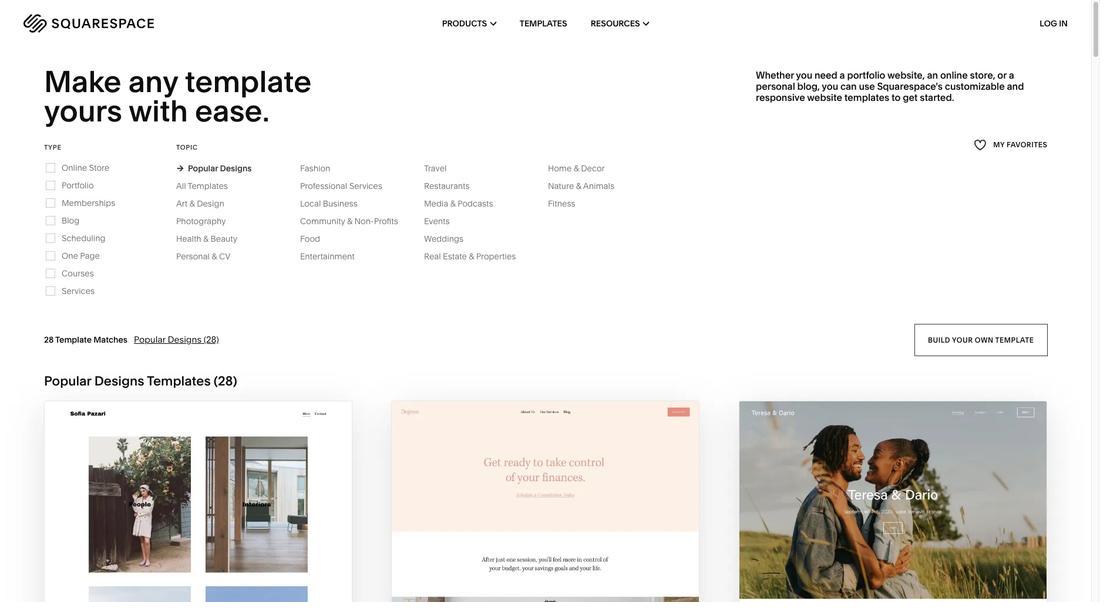 Task type: describe. For each thing, give the bounding box(es) containing it.
1 vertical spatial templates
[[188, 181, 228, 191]]

website,
[[888, 69, 925, 81]]

real estate & properties link
[[424, 251, 528, 262]]

own
[[975, 336, 994, 345]]

beauty
[[211, 234, 237, 244]]

your
[[952, 336, 973, 345]]

home & decor link
[[548, 163, 617, 174]]

degraw element
[[392, 402, 700, 603]]

can
[[841, 81, 857, 92]]

to
[[892, 92, 901, 104]]

portfolio
[[62, 180, 94, 191]]

art
[[176, 199, 188, 209]]

designs for popular designs (28)
[[168, 334, 202, 345]]

nature & animals
[[548, 181, 615, 191]]

pazari image
[[45, 402, 352, 603]]

real
[[424, 251, 441, 262]]

& for beauty
[[203, 234, 209, 244]]

fashion
[[300, 163, 331, 174]]

health & beauty
[[176, 234, 237, 244]]

popular designs (28) link
[[134, 334, 219, 345]]

or
[[998, 69, 1007, 81]]

favorites
[[1007, 141, 1048, 149]]

0 horizontal spatial 28
[[44, 335, 54, 345]]

food link
[[300, 234, 332, 244]]

media
[[424, 199, 449, 209]]

0 vertical spatial templates
[[520, 18, 567, 29]]

art & design
[[176, 199, 224, 209]]

travel
[[424, 163, 447, 174]]

start with pazari button
[[136, 568, 261, 600]]

& for animals
[[576, 181, 582, 191]]

fitness link
[[548, 199, 587, 209]]

decor
[[581, 163, 605, 174]]

personal
[[176, 251, 210, 262]]

start with degraw
[[479, 584, 601, 597]]

squarespace logo image
[[24, 14, 154, 33]]

all
[[176, 181, 186, 191]]

photography
[[176, 216, 226, 227]]

popular designs link
[[176, 163, 252, 174]]

1 vertical spatial 28
[[218, 374, 233, 389]]

template inside build your own template button
[[996, 336, 1034, 345]]

store
[[89, 163, 110, 173]]

1 vertical spatial services
[[62, 286, 95, 297]]

community & non-profits link
[[300, 216, 410, 227]]

matches
[[94, 335, 128, 345]]

squarespace's
[[878, 81, 943, 92]]

store,
[[971, 69, 996, 81]]

portfolio
[[848, 69, 886, 81]]

products button
[[442, 0, 496, 47]]

blog,
[[798, 81, 820, 92]]

local
[[300, 199, 321, 209]]

entertainment
[[300, 251, 355, 262]]

& right estate
[[469, 251, 474, 262]]

build your own template button
[[915, 324, 1048, 357]]

whether you need a portfolio website, an online store, or a personal blog, you can use squarespace's customizable and responsive website templates to get started.
[[756, 69, 1025, 104]]

popular designs
[[188, 163, 252, 174]]

make
[[44, 63, 121, 100]]

& for design
[[190, 199, 195, 209]]

any
[[128, 63, 178, 100]]

local business
[[300, 199, 358, 209]]

business
[[323, 199, 358, 209]]

squarespace logo link
[[24, 14, 232, 33]]

make any template yours with ease.
[[44, 63, 318, 130]]

blog
[[62, 216, 79, 226]]

1 horizontal spatial you
[[822, 81, 839, 92]]

(28)
[[204, 334, 219, 345]]

events link
[[424, 216, 462, 227]]

template
[[55, 335, 92, 345]]

podcasts
[[458, 199, 493, 209]]

media & podcasts
[[424, 199, 493, 209]]

memberships
[[62, 198, 115, 208]]

1 a from the left
[[840, 69, 845, 81]]

type
[[44, 143, 62, 151]]

popular for popular designs
[[188, 163, 218, 174]]

degraw image
[[392, 402, 700, 603]]

animals
[[583, 181, 615, 191]]

non-
[[355, 216, 374, 227]]

start for start with pazari
[[136, 577, 171, 591]]

resources
[[591, 18, 640, 29]]

design
[[197, 199, 224, 209]]

courses
[[62, 268, 94, 279]]

online store
[[62, 163, 110, 173]]

0 vertical spatial services
[[349, 181, 383, 191]]

local business link
[[300, 199, 370, 209]]

designs for popular designs
[[220, 163, 252, 174]]

dario image
[[740, 402, 1047, 603]]

art & design link
[[176, 199, 236, 209]]



Task type: locate. For each thing, give the bounding box(es) containing it.
28
[[44, 335, 54, 345], [218, 374, 233, 389]]

with for start with pazari
[[174, 577, 204, 591]]

& right nature
[[576, 181, 582, 191]]

profits
[[374, 216, 398, 227]]

& right health
[[203, 234, 209, 244]]

0 horizontal spatial you
[[796, 69, 813, 81]]

personal & cv
[[176, 251, 231, 262]]

templates
[[845, 92, 890, 104]]

1 horizontal spatial start
[[479, 584, 514, 597]]

popular for popular designs (28)
[[134, 334, 166, 345]]

2 horizontal spatial designs
[[220, 163, 252, 174]]

personal
[[756, 81, 796, 92]]

start inside "start with pazari" button
[[136, 577, 171, 591]]

1 vertical spatial designs
[[168, 334, 202, 345]]

designs down matches
[[94, 374, 144, 389]]

popular
[[188, 163, 218, 174], [134, 334, 166, 345], [44, 374, 91, 389]]

start with degraw button
[[479, 575, 613, 603]]

in
[[1060, 18, 1068, 29]]

one page
[[62, 251, 100, 261]]

restaurants link
[[424, 181, 482, 191]]

one
[[62, 251, 78, 261]]

start with pazari
[[136, 577, 249, 591]]

with up topic
[[129, 93, 188, 130]]

start
[[136, 577, 171, 591], [479, 584, 514, 597], [833, 584, 869, 597]]

home & decor
[[548, 163, 605, 174]]

popular down template
[[44, 374, 91, 389]]

popular for popular designs templates ( 28 )
[[44, 374, 91, 389]]

28 down (28)
[[218, 374, 233, 389]]

pazari element
[[45, 402, 352, 603]]

log             in
[[1040, 18, 1068, 29]]

0 vertical spatial 28
[[44, 335, 54, 345]]

& left 'non-'
[[347, 216, 353, 227]]

whether
[[756, 69, 795, 81]]

with
[[129, 93, 188, 130], [174, 577, 204, 591], [517, 584, 547, 597], [871, 584, 901, 597]]

0 horizontal spatial services
[[62, 286, 95, 297]]

designs up all templates link at the top
[[220, 163, 252, 174]]

customizable
[[945, 81, 1005, 92]]

2 vertical spatial designs
[[94, 374, 144, 389]]

with left degraw
[[517, 584, 547, 597]]

0 horizontal spatial popular
[[44, 374, 91, 389]]

build your own template
[[928, 336, 1034, 345]]

0 horizontal spatial designs
[[94, 374, 144, 389]]

a right or on the right top
[[1009, 69, 1015, 81]]

0 vertical spatial template
[[185, 63, 312, 100]]

designs left (28)
[[168, 334, 202, 345]]

1 horizontal spatial designs
[[168, 334, 202, 345]]

1 horizontal spatial 28
[[218, 374, 233, 389]]

1 horizontal spatial popular
[[134, 334, 166, 345]]

& right 'art'
[[190, 199, 195, 209]]

& for decor
[[574, 163, 579, 174]]

with inside "button"
[[871, 584, 901, 597]]

you left need
[[796, 69, 813, 81]]

fitness
[[548, 199, 576, 209]]

2 horizontal spatial start
[[833, 584, 869, 597]]

real estate & properties
[[424, 251, 516, 262]]

estate
[[443, 251, 467, 262]]

a right need
[[840, 69, 845, 81]]

template inside make any template yours with ease.
[[185, 63, 312, 100]]

0 horizontal spatial a
[[840, 69, 845, 81]]

get
[[903, 92, 918, 104]]

& left cv
[[212, 251, 217, 262]]

0 horizontal spatial template
[[185, 63, 312, 100]]

food
[[300, 234, 320, 244]]

with for start with degraw
[[517, 584, 547, 597]]

events
[[424, 216, 450, 227]]

& right media
[[451, 199, 456, 209]]

restaurants
[[424, 181, 470, 191]]

products
[[442, 18, 487, 29]]

1 vertical spatial popular
[[134, 334, 166, 345]]

services up business
[[349, 181, 383, 191]]

professional services link
[[300, 181, 394, 191]]

community
[[300, 216, 345, 227]]

popular designs (28)
[[134, 334, 219, 345]]

responsive
[[756, 92, 806, 104]]

and
[[1008, 81, 1025, 92]]

website
[[808, 92, 843, 104]]

with for start with dario
[[871, 584, 901, 597]]

log             in link
[[1040, 18, 1068, 29]]

started.
[[920, 92, 955, 104]]

need
[[815, 69, 838, 81]]

2 vertical spatial popular
[[44, 374, 91, 389]]

health & beauty link
[[176, 234, 249, 244]]

online
[[62, 163, 87, 173]]

nature
[[548, 181, 574, 191]]

professional services
[[300, 181, 383, 191]]

with left pazari
[[174, 577, 204, 591]]

cv
[[219, 251, 231, 262]]

dario element
[[740, 402, 1047, 603]]

topic
[[176, 143, 198, 151]]

home
[[548, 163, 572, 174]]

weddings link
[[424, 234, 475, 244]]

with inside make any template yours with ease.
[[129, 93, 188, 130]]

28 left template
[[44, 335, 54, 345]]

0 vertical spatial designs
[[220, 163, 252, 174]]

personal & cv link
[[176, 251, 242, 262]]

weddings
[[424, 234, 464, 244]]

all templates link
[[176, 181, 240, 191]]

my
[[994, 141, 1005, 149]]

1 horizontal spatial template
[[996, 336, 1034, 345]]

0 vertical spatial popular
[[188, 163, 218, 174]]

popular up all templates
[[188, 163, 218, 174]]

)
[[233, 374, 237, 389]]

all templates
[[176, 181, 228, 191]]

popular designs templates ( 28 )
[[44, 374, 237, 389]]

services down 'courses'
[[62, 286, 95, 297]]

1 vertical spatial template
[[996, 336, 1034, 345]]

start with dario
[[833, 584, 941, 597]]

2 vertical spatial templates
[[147, 374, 211, 389]]

scheduling
[[62, 233, 106, 244]]

& for podcasts
[[451, 199, 456, 209]]

health
[[176, 234, 201, 244]]

professional
[[300, 181, 347, 191]]

you left can
[[822, 81, 839, 92]]

start inside start with degraw button
[[479, 584, 514, 597]]

& for cv
[[212, 251, 217, 262]]

my favorites
[[994, 141, 1048, 149]]

designs for popular designs templates ( 28 )
[[94, 374, 144, 389]]

2 a from the left
[[1009, 69, 1015, 81]]

travel link
[[424, 163, 459, 174]]

properties
[[476, 251, 516, 262]]

resources button
[[591, 0, 650, 47]]

page
[[80, 251, 100, 261]]

1 horizontal spatial services
[[349, 181, 383, 191]]

start for start with dario
[[833, 584, 869, 597]]

popular right matches
[[134, 334, 166, 345]]

services
[[349, 181, 383, 191], [62, 286, 95, 297]]

& right home
[[574, 163, 579, 174]]

28 template matches
[[44, 335, 128, 345]]

start for start with degraw
[[479, 584, 514, 597]]

&
[[574, 163, 579, 174], [576, 181, 582, 191], [190, 199, 195, 209], [451, 199, 456, 209], [347, 216, 353, 227], [203, 234, 209, 244], [212, 251, 217, 262], [469, 251, 474, 262]]

nature & animals link
[[548, 181, 626, 191]]

an
[[928, 69, 939, 81]]

community & non-profits
[[300, 216, 398, 227]]

entertainment link
[[300, 251, 367, 262]]

media & podcasts link
[[424, 199, 505, 209]]

2 horizontal spatial popular
[[188, 163, 218, 174]]

& for non-
[[347, 216, 353, 227]]

you
[[796, 69, 813, 81], [822, 81, 839, 92]]

start inside start with dario "button"
[[833, 584, 869, 597]]

1 horizontal spatial a
[[1009, 69, 1015, 81]]

online
[[941, 69, 968, 81]]

0 horizontal spatial start
[[136, 577, 171, 591]]

degraw
[[550, 584, 601, 597]]

with left dario
[[871, 584, 901, 597]]



Task type: vqa. For each thing, say whether or not it's contained in the screenshot.
Designs to the right
yes



